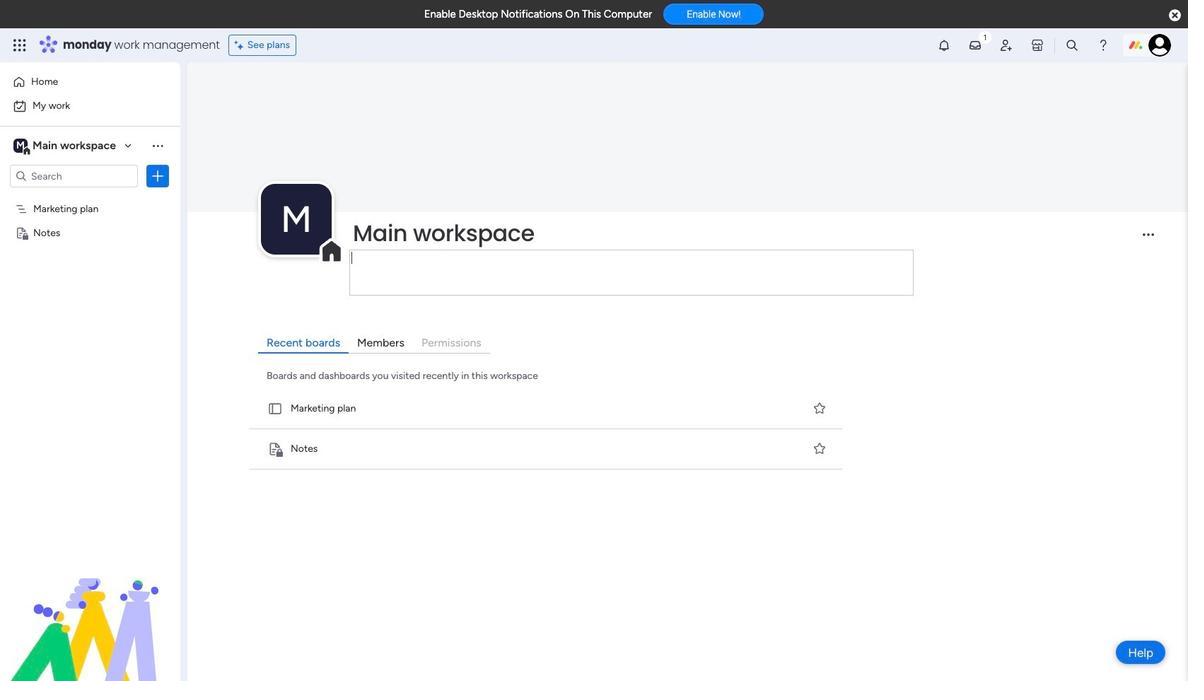 Task type: vqa. For each thing, say whether or not it's contained in the screenshot.
angle down icon at the left top of page
no



Task type: locate. For each thing, give the bounding box(es) containing it.
lottie animation image
[[0, 539, 180, 682]]

None text field
[[350, 250, 914, 296]]

workspace selection element
[[13, 137, 118, 156]]

lottie animation element
[[0, 539, 180, 682]]

1 image
[[979, 29, 992, 45]]

None field
[[350, 219, 1132, 248]]

select product image
[[13, 38, 27, 52]]

1 vertical spatial option
[[8, 95, 172, 117]]

workspace image
[[13, 138, 28, 154], [261, 184, 332, 255]]

notifications image
[[938, 38, 952, 52]]

workspace options image
[[151, 139, 165, 153]]

list box
[[0, 194, 180, 436]]

options image
[[151, 169, 165, 183]]

option
[[8, 71, 172, 93], [8, 95, 172, 117], [0, 196, 180, 199]]

0 horizontal spatial workspace image
[[13, 138, 28, 154]]

1 horizontal spatial workspace image
[[261, 184, 332, 255]]

add to favorites image
[[813, 402, 827, 416]]

public board image
[[268, 401, 283, 417]]

private board image
[[15, 226, 28, 239]]

update feed image
[[969, 38, 983, 52]]

dapulse close image
[[1170, 8, 1182, 23]]



Task type: describe. For each thing, give the bounding box(es) containing it.
0 vertical spatial workspace image
[[13, 138, 28, 154]]

private board image
[[268, 442, 283, 457]]

2 vertical spatial option
[[0, 196, 180, 199]]

monday marketplace image
[[1031, 38, 1045, 52]]

search everything image
[[1066, 38, 1080, 52]]

add to favorites image
[[813, 442, 827, 456]]

kendall parks image
[[1149, 34, 1172, 57]]

0 vertical spatial option
[[8, 71, 172, 93]]

Search in workspace field
[[30, 168, 118, 184]]

1 vertical spatial workspace image
[[261, 184, 332, 255]]

help image
[[1097, 38, 1111, 52]]

see plans image
[[235, 38, 247, 53]]

v2 ellipsis image
[[1144, 234, 1155, 246]]

invite members image
[[1000, 38, 1014, 52]]

quick search results list box
[[246, 389, 847, 470]]



